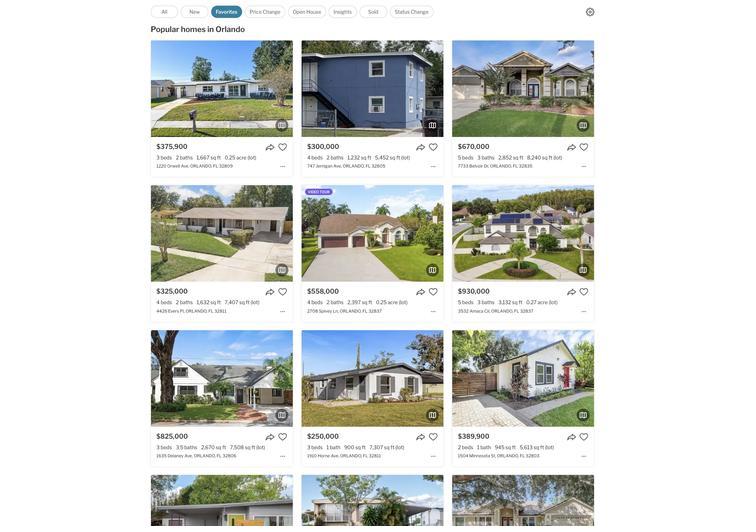 Task type: describe. For each thing, give the bounding box(es) containing it.
2 for $558,000
[[327, 299, 330, 305]]

$375,900
[[157, 143, 188, 150]]

3 photo of 1910 horne ave, orlando, fl 32811 image from the left
[[444, 330, 586, 427]]

4426 evers pl, orlando, fl 32811
[[157, 308, 227, 314]]

orlando
[[216, 25, 245, 34]]

beds for $825,000
[[161, 444, 172, 450]]

video tour
[[308, 190, 330, 194]]

change for price change
[[263, 9, 281, 15]]

5,613
[[520, 444, 533, 450]]

house
[[307, 9, 321, 15]]

price
[[250, 9, 262, 15]]

3 photo of 6921 salinas dr, orlando, fl 32822 image from the left
[[444, 475, 586, 526]]

2 photo of 8441 rose groves rd, orlando, fl 32818 image from the left
[[453, 475, 595, 526]]

favorite button checkbox for $300,000
[[429, 143, 438, 152]]

baths for $558,000
[[331, 299, 344, 305]]

favorite button checkbox for $375,900
[[278, 143, 287, 152]]

1 photo of 6921 salinas dr, orlando, fl 32822 image from the left
[[160, 475, 302, 526]]

$558,000
[[307, 288, 339, 295]]

32811 for $250,000
[[369, 453, 381, 458]]

1 photo of 3532 amaca cir, orlando, fl 32837 image from the left
[[311, 185, 453, 282]]

32803
[[526, 453, 540, 458]]

ft for 7,307 sq ft (lot)
[[391, 444, 395, 450]]

1 photo of 1504 minnesota st, orlando, fl 32803 image from the left
[[311, 330, 453, 427]]

sq for 7,407
[[239, 299, 245, 305]]

2 photo of 1910 horne ave, orlando, fl 32811 image from the left
[[302, 330, 444, 427]]

32805
[[372, 163, 385, 169]]

5,452 sq ft (lot)
[[375, 155, 410, 161]]

3 for $375,900
[[157, 155, 160, 161]]

favorites
[[216, 9, 238, 15]]

Sold radio
[[360, 6, 387, 18]]

1 photo of 747 jernigan ave, orlando, fl 32805 image from the left
[[160, 40, 302, 137]]

2,852 sq ft
[[499, 155, 524, 161]]

ave, for $250,000
[[331, 453, 339, 458]]

1220 orwell ave, orlando, fl 32809
[[157, 163, 233, 169]]

favorite button image for $825,000
[[278, 432, 287, 441]]

ft for 2,852 sq ft
[[520, 155, 524, 161]]

favorite button image for $930,000
[[580, 287, 589, 297]]

ft for 900 sq ft
[[362, 444, 366, 450]]

7,407
[[225, 299, 238, 305]]

1 photo of 8441 rose groves rd, orlando, fl 32818 image from the left
[[311, 475, 453, 526]]

1,632
[[197, 299, 210, 305]]

4 beds for $300,000
[[307, 155, 323, 161]]

orlando, for $930,000
[[492, 308, 514, 314]]

1 photo of 1635 delaney ave, orlando, fl 32806 image from the left
[[9, 330, 151, 427]]

32837 for $558,000
[[369, 308, 382, 314]]

0.27
[[527, 299, 537, 305]]

32835
[[519, 163, 533, 169]]

orlando, for $250,000
[[340, 453, 362, 458]]

0.25 acre (lot) for $375,900
[[225, 155, 256, 161]]

Open House radio
[[288, 6, 326, 18]]

1910 horne ave, orlando, fl 32811
[[307, 453, 381, 458]]

sold
[[368, 9, 379, 15]]

1635 delaney ave, orlando, fl 32806
[[157, 453, 236, 458]]

pl,
[[180, 308, 185, 314]]

acre for $930,000
[[538, 299, 548, 305]]

belvoir
[[470, 163, 483, 169]]

price change
[[250, 9, 281, 15]]

4 beds for $325,000
[[157, 299, 172, 305]]

5 for $670,000
[[458, 155, 461, 161]]

2 photo of 1220 orwell ave, orlando, fl 32809 image from the left
[[151, 40, 293, 137]]

2,852
[[499, 155, 512, 161]]

5 for $930,000
[[458, 299, 461, 305]]

New radio
[[181, 6, 208, 18]]

cir,
[[485, 308, 491, 314]]

747
[[307, 163, 315, 169]]

0.27 acre (lot)
[[527, 299, 558, 305]]

1 photo of 7733 belvoir dr, orlando, fl 32835 image from the left
[[311, 40, 453, 137]]

2 photo of 1504 minnesota st, orlando, fl 32803 image from the left
[[453, 330, 595, 427]]

747 jernigan ave, orlando, fl 32805
[[307, 163, 385, 169]]

fl for $250,000
[[363, 453, 368, 458]]

favorite button image for $325,000
[[278, 287, 287, 297]]

new
[[189, 9, 200, 15]]

2,397
[[348, 299, 361, 305]]

7,508 sq ft (lot)
[[230, 444, 265, 450]]

all
[[162, 9, 167, 15]]

All radio
[[151, 6, 178, 18]]

beds for $930,000
[[462, 299, 474, 305]]

0.25 for $558,000
[[376, 299, 387, 305]]

2708 spivey ln, orlando, fl 32837
[[307, 308, 382, 314]]

3 photo of 1635 delaney ave, orlando, fl 32806 image from the left
[[293, 330, 435, 427]]

sq for 945
[[506, 444, 511, 450]]

3 up amaca
[[478, 299, 481, 305]]

acre for $558,000
[[388, 299, 398, 305]]

3 photo of 1504 minnesota st, orlando, fl 32803 image from the left
[[594, 330, 736, 427]]

orwell
[[167, 163, 180, 169]]

Favorites radio
[[211, 6, 242, 18]]

3 photo of 4426 evers pl, orlando, fl 32811 image from the left
[[293, 185, 435, 282]]

open
[[293, 9, 305, 15]]

1 photo of 2708 spivey ln, orlando, fl 32837 image from the left
[[160, 185, 302, 282]]

orlando, for $389,900
[[497, 453, 519, 458]]

3,132
[[499, 299, 511, 305]]

2 photo of 1635 delaney ave, orlando, fl 32806 image from the left
[[151, 330, 293, 427]]

2 photo of 926 s bumby ave, orlando, fl 32806 image from the left
[[151, 475, 293, 526]]

favorite button checkbox for $325,000
[[278, 287, 287, 297]]

900
[[344, 444, 354, 450]]

2 photo of 4426 evers pl, orlando, fl 32811 image from the left
[[151, 185, 293, 282]]

3,132 sq ft
[[499, 299, 523, 305]]

2,397 sq ft
[[348, 299, 372, 305]]

$389,900
[[458, 433, 490, 440]]

8,240
[[527, 155, 541, 161]]

2 for $325,000
[[176, 299, 179, 305]]

945
[[495, 444, 505, 450]]

fl for $389,900
[[520, 453, 525, 458]]

2 photo of 2708 spivey ln, orlando, fl 32837 image from the left
[[302, 185, 444, 282]]

2 baths for $375,900
[[176, 155, 193, 161]]

1 photo of 1910 horne ave, orlando, fl 32811 image from the left
[[160, 330, 302, 427]]

sq for 7,307
[[384, 444, 390, 450]]

7,407 sq ft (lot)
[[225, 299, 260, 305]]

favorite button image for $389,900
[[580, 432, 589, 441]]

1,667 sq ft
[[197, 155, 221, 161]]

orlando, for $375,900
[[190, 163, 212, 169]]

$670,000
[[458, 143, 490, 150]]

popular homes in orlando
[[151, 25, 245, 34]]

ave, for $375,900
[[181, 163, 189, 169]]

4 for $300,000
[[307, 155, 311, 161]]

5,452
[[375, 155, 389, 161]]

st,
[[491, 453, 496, 458]]

status change
[[395, 9, 429, 15]]

4426
[[157, 308, 167, 314]]

sq for 2,397
[[362, 299, 368, 305]]

2 baths for $558,000
[[327, 299, 344, 305]]

favorite button checkbox for $825,000
[[278, 432, 287, 441]]

32809
[[219, 163, 233, 169]]

ft for 7,508 sq ft (lot)
[[252, 444, 255, 450]]

orlando, for $558,000
[[340, 308, 362, 314]]

1 for $250,000
[[327, 444, 329, 450]]

sq for 1,632
[[211, 299, 216, 305]]

tour
[[320, 190, 330, 194]]

sq for 1,667
[[211, 155, 216, 161]]

(lot) for $670,000
[[554, 155, 563, 161]]

beds for $300,000
[[312, 155, 323, 161]]

32806
[[223, 453, 236, 458]]

1 photo of 926 s bumby ave, orlando, fl 32806 image from the left
[[9, 475, 151, 526]]

$325,000
[[157, 288, 188, 295]]

3 photo of 8441 rose groves rd, orlando, fl 32818 image from the left
[[594, 475, 736, 526]]

sq for 7,508
[[245, 444, 251, 450]]

3 photo of 3532 amaca cir, orlando, fl 32837 image from the left
[[594, 185, 736, 282]]

evers
[[168, 308, 179, 314]]

1504
[[458, 453, 469, 458]]

status
[[395, 9, 410, 15]]

3 baths for $930,000
[[478, 299, 495, 305]]

Price Change radio
[[245, 6, 285, 18]]

3 beds for $250,000
[[307, 444, 323, 450]]

fl for $325,000
[[209, 308, 214, 314]]

beds for $325,000
[[161, 299, 172, 305]]

3 photo of 2708 spivey ln, orlando, fl 32837 image from the left
[[444, 185, 586, 282]]

amaca
[[470, 308, 484, 314]]

2 up 1504 on the right of page
[[458, 444, 461, 450]]



Task type: locate. For each thing, give the bounding box(es) containing it.
(lot) for $389,900
[[545, 444, 554, 450]]

1 bath for $389,900
[[477, 444, 491, 450]]

insights
[[334, 9, 352, 15]]

1504 minnesota st, orlando, fl 32803
[[458, 453, 540, 458]]

0.25 for $375,900
[[225, 155, 235, 161]]

1 horizontal spatial acre
[[388, 299, 398, 305]]

1 bath from the left
[[330, 444, 341, 450]]

sq right the 1,232
[[361, 155, 367, 161]]

4 up "747"
[[307, 155, 311, 161]]

fl down 2,852 sq ft
[[513, 163, 518, 169]]

0 horizontal spatial 32837
[[369, 308, 382, 314]]

2 photo of 6921 salinas dr, orlando, fl 32822 image from the left
[[302, 475, 444, 526]]

3 baths for $670,000
[[478, 155, 495, 161]]

2 5 from the top
[[458, 299, 461, 305]]

delaney
[[168, 453, 184, 458]]

ave, for $300,000
[[334, 163, 342, 169]]

bath for $389,900
[[481, 444, 491, 450]]

open house
[[293, 9, 321, 15]]

photo of 6921 salinas dr, orlando, fl 32822 image
[[160, 475, 302, 526], [302, 475, 444, 526], [444, 475, 586, 526]]

0 horizontal spatial acre
[[237, 155, 247, 161]]

1 horizontal spatial 1
[[477, 444, 480, 450]]

ft right 7,307
[[391, 444, 395, 450]]

0 horizontal spatial 0.25
[[225, 155, 235, 161]]

ave, for $825,000
[[185, 453, 193, 458]]

1,232 sq ft
[[348, 155, 371, 161]]

1 bath up minnesota
[[477, 444, 491, 450]]

1 vertical spatial 0.25
[[376, 299, 387, 305]]

jernigan
[[316, 163, 333, 169]]

3 beds for $375,900
[[157, 155, 172, 161]]

spivey
[[319, 308, 332, 314]]

3 beds up 1635
[[157, 444, 172, 450]]

2 32837 from the left
[[520, 308, 534, 314]]

1 horizontal spatial change
[[411, 9, 429, 15]]

32811 down 7,407
[[215, 308, 227, 314]]

1 horizontal spatial 32837
[[520, 308, 534, 314]]

beds up 2708
[[312, 299, 323, 305]]

0 horizontal spatial change
[[263, 9, 281, 15]]

beds
[[161, 155, 172, 161], [312, 155, 323, 161], [462, 155, 474, 161], [161, 299, 172, 305], [312, 299, 323, 305], [462, 299, 474, 305], [161, 444, 172, 450], [312, 444, 323, 450], [462, 444, 474, 450]]

0.25
[[225, 155, 235, 161], [376, 299, 387, 305]]

minnesota
[[469, 453, 490, 458]]

photo of 8441 rose groves rd, orlando, fl 32818 image
[[311, 475, 453, 526], [453, 475, 595, 526], [594, 475, 736, 526]]

photo of 3532 amaca cir, orlando, fl 32837 image
[[311, 185, 453, 282], [453, 185, 595, 282], [594, 185, 736, 282]]

5 beds up the 3532
[[458, 299, 474, 305]]

$250,000
[[307, 433, 339, 440]]

baths up ln,
[[331, 299, 344, 305]]

1220
[[157, 163, 166, 169]]

favorite button checkbox for $930,000
[[580, 287, 589, 297]]

fl for $825,000
[[217, 453, 222, 458]]

orlando, down the 1,232
[[343, 163, 365, 169]]

1
[[327, 444, 329, 450], [477, 444, 480, 450]]

1 horizontal spatial bath
[[481, 444, 491, 450]]

sq right 3,132
[[512, 299, 518, 305]]

sq right 900
[[356, 444, 361, 450]]

1 5 from the top
[[458, 155, 461, 161]]

ft left "0.27" in the right of the page
[[519, 299, 523, 305]]

baths for $375,900
[[180, 155, 193, 161]]

ft for 1,632 sq ft
[[217, 299, 221, 305]]

3 photo of 747 jernigan ave, orlando, fl 32805 image from the left
[[444, 40, 586, 137]]

sq right 8,240
[[542, 155, 548, 161]]

sq right 1,667
[[211, 155, 216, 161]]

photo of 1504 minnesota st, orlando, fl 32803 image
[[311, 330, 453, 427], [453, 330, 595, 427], [594, 330, 736, 427]]

sq for 1,232
[[361, 155, 367, 161]]

3 for $250,000
[[307, 444, 311, 450]]

ft left 7,407
[[217, 299, 221, 305]]

4 beds
[[307, 155, 323, 161], [157, 299, 172, 305], [307, 299, 323, 305]]

dr,
[[484, 163, 489, 169]]

photo of 7733 belvoir dr, orlando, fl 32835 image
[[311, 40, 453, 137], [453, 40, 595, 137], [594, 40, 736, 137]]

sq right 2,670
[[216, 444, 221, 450]]

orlando, down 3,132
[[492, 308, 514, 314]]

2 up evers
[[176, 299, 179, 305]]

bath
[[330, 444, 341, 450], [481, 444, 491, 450]]

8,240 sq ft (lot)
[[527, 155, 563, 161]]

beds up 4426
[[161, 299, 172, 305]]

favorite button image
[[429, 143, 438, 152], [580, 143, 589, 152], [278, 287, 287, 297], [580, 287, 589, 297], [278, 432, 287, 441]]

ft left '5,613'
[[512, 444, 516, 450]]

favorite button checkbox
[[278, 143, 287, 152], [429, 143, 438, 152], [429, 287, 438, 297], [580, 287, 589, 297], [429, 432, 438, 441]]

ave,
[[181, 163, 189, 169], [334, 163, 342, 169], [185, 453, 193, 458], [331, 453, 339, 458]]

5 up the 3532
[[458, 299, 461, 305]]

1 up minnesota
[[477, 444, 480, 450]]

baths up 1635 delaney ave, orlando, fl 32806
[[184, 444, 197, 450]]

fl down '5,613'
[[520, 453, 525, 458]]

3 baths
[[478, 155, 495, 161], [478, 299, 495, 305]]

ft for 1,232 sq ft
[[368, 155, 371, 161]]

ft for 8,240 sq ft (lot)
[[549, 155, 553, 161]]

ave, right horne
[[331, 453, 339, 458]]

0 vertical spatial 0.25
[[225, 155, 235, 161]]

2,670
[[201, 444, 215, 450]]

beds for $389,900
[[462, 444, 474, 450]]

1 1 from the left
[[327, 444, 329, 450]]

sq right 7,307
[[384, 444, 390, 450]]

favorite button image for $670,000
[[580, 143, 589, 152]]

bath up minnesota
[[481, 444, 491, 450]]

2 for $375,900
[[176, 155, 179, 161]]

5 beds up 7733
[[458, 155, 474, 161]]

32811 down 7,307
[[369, 453, 381, 458]]

orlando, for $325,000
[[186, 308, 208, 314]]

bath for $250,000
[[330, 444, 341, 450]]

ft right 7,508
[[252, 444, 255, 450]]

fl down 1,632 sq ft
[[209, 308, 214, 314]]

fl for $375,900
[[213, 163, 218, 169]]

orlando, down 945 sq ft
[[497, 453, 519, 458]]

option group
[[151, 6, 434, 18]]

2 up 'jernigan'
[[327, 155, 330, 161]]

Status Change radio
[[390, 6, 434, 18]]

sq for 2,852
[[513, 155, 519, 161]]

acre right 1,667 sq ft
[[237, 155, 247, 161]]

photo of 747 jernigan ave, orlando, fl 32805 image
[[160, 40, 302, 137], [302, 40, 444, 137], [444, 40, 586, 137]]

beds for $375,900
[[161, 155, 172, 161]]

1 photo of 4426 evers pl, orlando, fl 32811 image from the left
[[9, 185, 151, 282]]

ft for 2,397 sq ft
[[369, 299, 372, 305]]

beds up 1635
[[161, 444, 172, 450]]

ave, right 'jernigan'
[[334, 163, 342, 169]]

favorite button image for $375,900
[[278, 143, 287, 152]]

change right "price"
[[263, 9, 281, 15]]

4
[[307, 155, 311, 161], [157, 299, 160, 305], [307, 299, 311, 305]]

32837 for $930,000
[[520, 308, 534, 314]]

ft up 32806
[[222, 444, 226, 450]]

homes
[[181, 25, 206, 34]]

1 for $389,900
[[477, 444, 480, 450]]

3 photo of 926 s bumby ave, orlando, fl 32806 image from the left
[[293, 475, 435, 526]]

0 horizontal spatial 0.25 acre (lot)
[[225, 155, 256, 161]]

orlando, for $670,000
[[490, 163, 512, 169]]

1 photo of 1220 orwell ave, orlando, fl 32809 image from the left
[[9, 40, 151, 137]]

0.25 acre (lot)
[[225, 155, 256, 161], [376, 299, 408, 305]]

1 change from the left
[[263, 9, 281, 15]]

3.5 baths
[[176, 444, 197, 450]]

fl for $558,000
[[363, 308, 368, 314]]

2 5 beds from the top
[[458, 299, 474, 305]]

ft for 7,407 sq ft (lot)
[[246, 299, 250, 305]]

1 up horne
[[327, 444, 329, 450]]

favorite button image
[[278, 143, 287, 152], [429, 287, 438, 297], [429, 432, 438, 441], [580, 432, 589, 441]]

baths for $325,000
[[180, 299, 193, 305]]

Insights radio
[[329, 6, 357, 18]]

3
[[157, 155, 160, 161], [478, 155, 481, 161], [478, 299, 481, 305], [157, 444, 160, 450], [307, 444, 311, 450]]

change inside radio
[[263, 9, 281, 15]]

sq right 945
[[506, 444, 511, 450]]

1 horizontal spatial 0.25 acre (lot)
[[376, 299, 408, 305]]

bath up 1910 horne ave, orlando, fl 32811
[[330, 444, 341, 450]]

favorite button checkbox for $250,000
[[429, 432, 438, 441]]

1 horizontal spatial 0.25
[[376, 299, 387, 305]]

3 beds up 1220
[[157, 155, 172, 161]]

ft
[[217, 155, 221, 161], [368, 155, 371, 161], [397, 155, 400, 161], [520, 155, 524, 161], [549, 155, 553, 161], [217, 299, 221, 305], [246, 299, 250, 305], [369, 299, 372, 305], [519, 299, 523, 305], [222, 444, 226, 450], [252, 444, 255, 450], [362, 444, 366, 450], [391, 444, 395, 450], [512, 444, 516, 450], [541, 444, 544, 450]]

photo of 1220 orwell ave, orlando, fl 32809 image
[[9, 40, 151, 137], [151, 40, 293, 137], [293, 40, 435, 137]]

2 photo of 7733 belvoir dr, orlando, fl 32835 image from the left
[[453, 40, 595, 137]]

beds up 1504 on the right of page
[[462, 444, 474, 450]]

1 32837 from the left
[[369, 308, 382, 314]]

0 vertical spatial 5
[[458, 155, 461, 161]]

baths
[[180, 155, 193, 161], [331, 155, 344, 161], [482, 155, 495, 161], [180, 299, 193, 305], [331, 299, 344, 305], [482, 299, 495, 305], [184, 444, 197, 450]]

3 photo of 7733 belvoir dr, orlando, fl 32835 image from the left
[[594, 40, 736, 137]]

2 photo of 747 jernigan ave, orlando, fl 32805 image from the left
[[302, 40, 444, 137]]

1,632 sq ft
[[197, 299, 221, 305]]

3 for $825,000
[[157, 444, 160, 450]]

photo of 1910 horne ave, orlando, fl 32811 image
[[160, 330, 302, 427], [302, 330, 444, 427], [444, 330, 586, 427]]

sq for 8,240
[[542, 155, 548, 161]]

3 up 1220
[[157, 155, 160, 161]]

0.25 right 2,397 sq ft
[[376, 299, 387, 305]]

sq for 900
[[356, 444, 361, 450]]

2 baths for $325,000
[[176, 299, 193, 305]]

ft right 5,452
[[397, 155, 400, 161]]

favorite button image for $250,000
[[429, 432, 438, 441]]

2 1 from the left
[[477, 444, 480, 450]]

beds for $250,000
[[312, 444, 323, 450]]

change inside option
[[411, 9, 429, 15]]

(lot) for $300,000
[[401, 155, 410, 161]]

baths for $825,000
[[184, 444, 197, 450]]

3 beds up 1910
[[307, 444, 323, 450]]

ft for 945 sq ft
[[512, 444, 516, 450]]

2 1 bath from the left
[[477, 444, 491, 450]]

change
[[263, 9, 281, 15], [411, 9, 429, 15]]

fl down 2,670 sq ft
[[217, 453, 222, 458]]

0.25 acre (lot) right 2,397 sq ft
[[376, 299, 408, 305]]

1 horizontal spatial 1 bath
[[477, 444, 491, 450]]

2708
[[307, 308, 318, 314]]

orlando, down 1,632
[[186, 308, 208, 314]]

sq for 2,670
[[216, 444, 221, 450]]

photo of 2708 spivey ln, orlando, fl 32837 image
[[160, 185, 302, 282], [302, 185, 444, 282], [444, 185, 586, 282]]

7,508
[[230, 444, 244, 450]]

photo of 1635 delaney ave, orlando, fl 32806 image
[[9, 330, 151, 427], [151, 330, 293, 427], [293, 330, 435, 427]]

1635
[[157, 453, 167, 458]]

ft for 2,670 sq ft
[[222, 444, 226, 450]]

option group containing all
[[151, 6, 434, 18]]

$930,000
[[458, 288, 490, 295]]

2
[[176, 155, 179, 161], [327, 155, 330, 161], [176, 299, 179, 305], [327, 299, 330, 305], [458, 444, 461, 450]]

photo of 926 s bumby ave, orlando, fl 32806 image
[[9, 475, 151, 526], [151, 475, 293, 526], [293, 475, 435, 526]]

2 baths for $300,000
[[327, 155, 344, 161]]

1 5 beds from the top
[[458, 155, 474, 161]]

4 beds up 2708
[[307, 299, 323, 305]]

0 vertical spatial 0.25 acre (lot)
[[225, 155, 256, 161]]

0 vertical spatial 3 baths
[[478, 155, 495, 161]]

ft right 2,397
[[369, 299, 372, 305]]

sq right 5,452
[[390, 155, 395, 161]]

3 up belvoir
[[478, 155, 481, 161]]

1,232
[[348, 155, 360, 161]]

ft right '5,613'
[[541, 444, 544, 450]]

fl left 32809
[[213, 163, 218, 169]]

popular
[[151, 25, 179, 34]]

orlando, down 1,667
[[190, 163, 212, 169]]

2,670 sq ft
[[201, 444, 226, 450]]

beds up the 3532
[[462, 299, 474, 305]]

3 baths up the dr,
[[478, 155, 495, 161]]

3 beds for $825,000
[[157, 444, 172, 450]]

fl for $300,000
[[366, 163, 371, 169]]

baths for $300,000
[[331, 155, 344, 161]]

sq right 1,632
[[211, 299, 216, 305]]

favorite button checkbox for $670,000
[[580, 143, 589, 152]]

$300,000
[[307, 143, 339, 150]]

7,307
[[370, 444, 383, 450]]

7,307 sq ft (lot)
[[370, 444, 404, 450]]

baths up 1220 orwell ave, orlando, fl 32809
[[180, 155, 193, 161]]

1 3 baths from the top
[[478, 155, 495, 161]]

photo of 4426 evers pl, orlando, fl 32811 image
[[9, 185, 151, 282], [151, 185, 293, 282], [293, 185, 435, 282]]

32811 for $325,000
[[215, 308, 227, 314]]

beds for $670,000
[[462, 155, 474, 161]]

32837 down 2,397 sq ft
[[369, 308, 382, 314]]

900 sq ft
[[344, 444, 366, 450]]

sq right 2,852
[[513, 155, 519, 161]]

ft right 8,240
[[549, 155, 553, 161]]

fl for $930,000
[[514, 308, 519, 314]]

2 baths up ln,
[[327, 299, 344, 305]]

change for status change
[[411, 9, 429, 15]]

4 for $558,000
[[307, 299, 311, 305]]

4 beds up "747"
[[307, 155, 323, 161]]

1 bath
[[327, 444, 341, 450], [477, 444, 491, 450]]

0.25 acre (lot) up 32809
[[225, 155, 256, 161]]

32837 down "0.27" in the right of the page
[[520, 308, 534, 314]]

1 vertical spatial 5 beds
[[458, 299, 474, 305]]

2 up orwell
[[176, 155, 179, 161]]

1 vertical spatial 0.25 acre (lot)
[[376, 299, 408, 305]]

1,667
[[197, 155, 210, 161]]

4 up 2708
[[307, 299, 311, 305]]

acre right "0.27" in the right of the page
[[538, 299, 548, 305]]

0 horizontal spatial 1
[[327, 444, 329, 450]]

4 beds for $558,000
[[307, 299, 323, 305]]

video
[[308, 190, 319, 194]]

2 change from the left
[[411, 9, 429, 15]]

fl down 2,397 sq ft
[[363, 308, 368, 314]]

beds up 1220
[[161, 155, 172, 161]]

0 vertical spatial 5 beds
[[458, 155, 474, 161]]

5 beds for $930,000
[[458, 299, 474, 305]]

orlando, down 2,397
[[340, 308, 362, 314]]

beds up 7733
[[462, 155, 474, 161]]

0.25 up 32809
[[225, 155, 235, 161]]

1910
[[307, 453, 317, 458]]

0 vertical spatial 32811
[[215, 308, 227, 314]]

1 vertical spatial 3 baths
[[478, 299, 495, 305]]

favorite button checkbox
[[580, 143, 589, 152], [278, 287, 287, 297], [278, 432, 287, 441], [580, 432, 589, 441]]

2 photo of 3532 amaca cir, orlando, fl 32837 image from the left
[[453, 185, 595, 282]]

favorite button image for $300,000
[[429, 143, 438, 152]]

2 baths up 1220 orwell ave, orlando, fl 32809
[[176, 155, 193, 161]]

0 horizontal spatial 1 bath
[[327, 444, 341, 450]]

orlando, for $300,000
[[343, 163, 365, 169]]

sq for 5,613
[[534, 444, 539, 450]]

ft up 32809
[[217, 155, 221, 161]]

1 horizontal spatial 32811
[[369, 453, 381, 458]]

3532 amaca cir, orlando, fl 32837
[[458, 308, 534, 314]]

ft for 5,452 sq ft (lot)
[[397, 155, 400, 161]]

ft for 5,613 sq ft (lot)
[[541, 444, 544, 450]]

sq right 7,407
[[239, 299, 245, 305]]

beds up 1910
[[312, 444, 323, 450]]

sq up 32803
[[534, 444, 539, 450]]

5
[[458, 155, 461, 161], [458, 299, 461, 305]]

7733 belvoir dr, orlando, fl 32835
[[458, 163, 533, 169]]

baths for $930,000
[[482, 299, 495, 305]]

(lot)
[[248, 155, 256, 161], [401, 155, 410, 161], [554, 155, 563, 161], [251, 299, 260, 305], [399, 299, 408, 305], [549, 299, 558, 305], [256, 444, 265, 450], [396, 444, 404, 450], [545, 444, 554, 450]]

0 horizontal spatial bath
[[330, 444, 341, 450]]

in
[[207, 25, 214, 34]]

ave, down 3.5 baths
[[185, 453, 193, 458]]

fl
[[213, 163, 218, 169], [366, 163, 371, 169], [513, 163, 518, 169], [209, 308, 214, 314], [363, 308, 368, 314], [514, 308, 519, 314], [217, 453, 222, 458], [363, 453, 368, 458], [520, 453, 525, 458]]

2 beds
[[458, 444, 474, 450]]

3 baths up cir,
[[478, 299, 495, 305]]

3.5
[[176, 444, 183, 450]]

2 up spivey
[[327, 299, 330, 305]]

ln,
[[333, 308, 339, 314]]

1 vertical spatial 5
[[458, 299, 461, 305]]

sq
[[211, 155, 216, 161], [361, 155, 367, 161], [390, 155, 395, 161], [513, 155, 519, 161], [542, 155, 548, 161], [211, 299, 216, 305], [239, 299, 245, 305], [362, 299, 368, 305], [512, 299, 518, 305], [216, 444, 221, 450], [245, 444, 251, 450], [356, 444, 361, 450], [384, 444, 390, 450], [506, 444, 511, 450], [534, 444, 539, 450]]

$825,000
[[157, 433, 188, 440]]

beds up "747"
[[312, 155, 323, 161]]

ft for 1,667 sq ft
[[217, 155, 221, 161]]

acre
[[237, 155, 247, 161], [388, 299, 398, 305], [538, 299, 548, 305]]

5 up 7733
[[458, 155, 461, 161]]

1 bath up horne
[[327, 444, 341, 450]]

fl for $670,000
[[513, 163, 518, 169]]

0 horizontal spatial 32811
[[215, 308, 227, 314]]

baths up 747 jernigan ave, orlando, fl 32805
[[331, 155, 344, 161]]

ft up 32835 on the right
[[520, 155, 524, 161]]

(lot) for $825,000
[[256, 444, 265, 450]]

2 3 baths from the top
[[478, 299, 495, 305]]

3 photo of 1220 orwell ave, orlando, fl 32809 image from the left
[[293, 40, 435, 137]]

7733
[[458, 163, 469, 169]]

3532
[[458, 308, 469, 314]]

horne
[[318, 453, 330, 458]]

5 beds for $670,000
[[458, 155, 474, 161]]

ft left 5,452
[[368, 155, 371, 161]]

1 1 bath from the left
[[327, 444, 341, 450]]

945 sq ft
[[495, 444, 516, 450]]

4 beds up 4426
[[157, 299, 172, 305]]

orlando, down 2,670
[[194, 453, 216, 458]]

acre right 2,397 sq ft
[[388, 299, 398, 305]]

(lot) for $325,000
[[251, 299, 260, 305]]

fl down 3,132 sq ft
[[514, 308, 519, 314]]

2 bath from the left
[[481, 444, 491, 450]]

sq right 2,397
[[362, 299, 368, 305]]

4 up 4426
[[157, 299, 160, 305]]

5 beds
[[458, 155, 474, 161], [458, 299, 474, 305]]

0.25 acre (lot) for $558,000
[[376, 299, 408, 305]]

ft for 3,132 sq ft
[[519, 299, 523, 305]]

orlando, for $825,000
[[194, 453, 216, 458]]

2 horizontal spatial acre
[[538, 299, 548, 305]]

1 vertical spatial 32811
[[369, 453, 381, 458]]

favorite button checkbox for $389,900
[[580, 432, 589, 441]]

2 baths up pl,
[[176, 299, 193, 305]]

2 baths
[[176, 155, 193, 161], [327, 155, 344, 161], [176, 299, 193, 305], [327, 299, 344, 305]]

5,613 sq ft (lot)
[[520, 444, 554, 450]]



Task type: vqa. For each thing, say whether or not it's contained in the screenshot.


